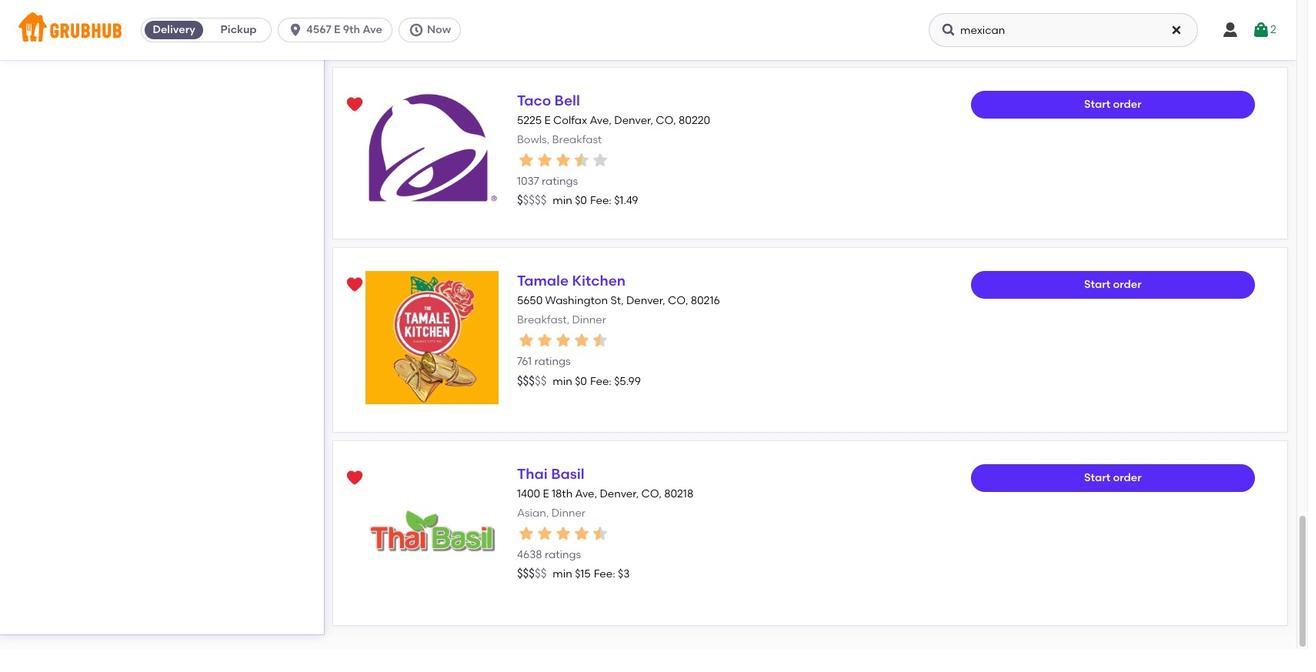 Task type: vqa. For each thing, say whether or not it's contained in the screenshot.
4638
yes



Task type: describe. For each thing, give the bounding box(es) containing it.
$$$$$ for thai basil
[[517, 567, 547, 581]]

bowls,
[[517, 133, 550, 146]]

saved restaurant button for thai
[[341, 464, 369, 492]]

breakfast,
[[517, 313, 570, 326]]

washington
[[546, 294, 608, 307]]

1400
[[517, 488, 541, 501]]

$0 for bell
[[575, 194, 587, 207]]

fee: for thai basil
[[594, 568, 616, 581]]

start for thai basil
[[1085, 471, 1111, 484]]

ratings for kitchen
[[535, 355, 571, 368]]

e for taco
[[545, 114, 551, 127]]

ave
[[363, 23, 383, 36]]

$15
[[575, 568, 591, 581]]

80220
[[679, 114, 711, 127]]

$$$$$ for taco bell
[[517, 194, 547, 207]]

min for kitchen
[[553, 375, 573, 388]]

min $15 fee: $3
[[553, 568, 630, 581]]

thai basil 1400 e 18th ave, denver, co, 80218 asian, dinner
[[517, 465, 694, 519]]

1037
[[517, 175, 539, 188]]

761 ratings
[[517, 355, 571, 368]]

4567 e 9th ave button
[[278, 18, 399, 42]]

$
[[517, 194, 523, 207]]

dinner inside tamale kitchen 5650 washington st, denver, co, 80216 breakfast, dinner
[[572, 313, 607, 326]]

5650
[[517, 294, 543, 307]]

order for taco bell
[[1114, 98, 1142, 111]]

taco
[[517, 92, 551, 109]]

delivery button
[[142, 18, 206, 42]]

svg image
[[942, 22, 957, 38]]

denver, for basil
[[600, 488, 639, 501]]

ave, for basil
[[576, 488, 598, 501]]

tamale
[[517, 272, 569, 290]]

start order button for bell
[[972, 91, 1256, 119]]

saved restaurant image for thai basil
[[346, 469, 364, 487]]

st,
[[611, 294, 624, 307]]

start for taco bell
[[1085, 98, 1111, 111]]

co, for bell
[[656, 114, 677, 127]]

bell
[[555, 92, 580, 109]]

breakfast
[[553, 133, 602, 146]]

start order for taco bell
[[1085, 98, 1142, 111]]

colfax
[[554, 114, 588, 127]]

$0 for kitchen
[[575, 375, 587, 388]]

9th
[[343, 23, 360, 36]]

80216
[[691, 294, 720, 307]]

start for tamale kitchen
[[1085, 278, 1111, 291]]

asian,
[[517, 506, 549, 519]]

4567 e 9th ave
[[307, 23, 383, 36]]

now button
[[399, 18, 468, 42]]

2
[[1271, 23, 1277, 36]]

fee: for tamale kitchen
[[591, 375, 612, 388]]

svg image for 2
[[1253, 21, 1271, 39]]

delivery
[[153, 23, 195, 36]]

min for bell
[[553, 194, 573, 207]]

now
[[427, 23, 451, 36]]

80218
[[665, 488, 694, 501]]



Task type: locate. For each thing, give the bounding box(es) containing it.
min down 1037 ratings
[[553, 194, 573, 207]]

1 vertical spatial $$$$$
[[517, 374, 547, 388]]

0 vertical spatial fee:
[[591, 194, 612, 207]]

denver, inside taco bell 5225 e colfax ave, denver, co, 80220 bowls, breakfast
[[615, 114, 654, 127]]

1 vertical spatial denver,
[[627, 294, 666, 307]]

svg image for now
[[409, 22, 424, 38]]

2 min from the top
[[553, 375, 573, 388]]

0 vertical spatial $0
[[575, 194, 587, 207]]

2 vertical spatial start order
[[1085, 471, 1142, 484]]

ave, inside taco bell 5225 e colfax ave, denver, co, 80220 bowls, breakfast
[[590, 114, 612, 127]]

start order button
[[972, 91, 1256, 119], [972, 271, 1256, 299], [972, 464, 1256, 492]]

min
[[553, 194, 573, 207], [553, 375, 573, 388], [553, 568, 573, 581]]

svg image inside 4567 e 9th ave "button"
[[288, 22, 303, 38]]

thai
[[517, 465, 548, 483]]

dinner
[[572, 313, 607, 326], [552, 506, 586, 519]]

3 $$$$$ from the top
[[517, 567, 547, 581]]

2 vertical spatial e
[[543, 488, 550, 501]]

taco bell link
[[517, 92, 580, 109]]

fee: for taco bell
[[591, 194, 612, 207]]

2 vertical spatial order
[[1114, 471, 1142, 484]]

co, left 80220
[[656, 114, 677, 127]]

3 start order button from the top
[[972, 464, 1256, 492]]

3 start order from the top
[[1085, 471, 1142, 484]]

ave, for bell
[[590, 114, 612, 127]]

1 vertical spatial saved restaurant image
[[346, 469, 364, 487]]

dinner down washington
[[572, 313, 607, 326]]

e right '5225'
[[545, 114, 551, 127]]

co, left 80218
[[642, 488, 662, 501]]

1 vertical spatial order
[[1114, 278, 1142, 291]]

$$$$$ down 1037
[[517, 194, 547, 207]]

0 vertical spatial co,
[[656, 114, 677, 127]]

0 vertical spatial saved restaurant image
[[346, 96, 364, 114]]

fee: left $3
[[594, 568, 616, 581]]

saved restaurant image
[[346, 96, 364, 114], [346, 469, 364, 487]]

tamale kitchen link
[[517, 272, 626, 290]]

thai basil link
[[517, 465, 585, 483]]

e inside "button"
[[334, 23, 341, 36]]

3 order from the top
[[1114, 471, 1142, 484]]

denver,
[[615, 114, 654, 127], [627, 294, 666, 307], [600, 488, 639, 501]]

order
[[1114, 98, 1142, 111], [1114, 278, 1142, 291], [1114, 471, 1142, 484]]

taco bell logo image
[[366, 91, 499, 204]]

start order for tamale kitchen
[[1085, 278, 1142, 291]]

co, left 80216
[[668, 294, 689, 307]]

min for basil
[[553, 568, 573, 581]]

0 vertical spatial ratings
[[542, 175, 578, 188]]

$0 down 1037 ratings
[[575, 194, 587, 207]]

main navigation navigation
[[0, 0, 1297, 60]]

order for tamale kitchen
[[1114, 278, 1142, 291]]

2 vertical spatial saved restaurant button
[[341, 464, 369, 492]]

star icon image
[[517, 151, 536, 169], [536, 151, 554, 169], [554, 151, 573, 169], [573, 151, 591, 169], [573, 151, 591, 169], [591, 151, 610, 169], [517, 331, 536, 350], [536, 331, 554, 350], [554, 331, 573, 350], [573, 331, 591, 350], [591, 331, 610, 350], [591, 331, 610, 350], [517, 524, 536, 543], [536, 524, 554, 543], [554, 524, 573, 543], [573, 524, 591, 543], [591, 524, 610, 543], [591, 524, 610, 543]]

2 button
[[1253, 16, 1277, 44]]

ave, right 18th
[[576, 488, 598, 501]]

0 vertical spatial order
[[1114, 98, 1142, 111]]

$3
[[618, 568, 630, 581]]

start order
[[1085, 98, 1142, 111], [1085, 278, 1142, 291], [1085, 471, 1142, 484]]

fee:
[[591, 194, 612, 207], [591, 375, 612, 388], [594, 568, 616, 581]]

3 start from the top
[[1085, 471, 1111, 484]]

$$$ for tamale kitchen
[[517, 374, 535, 388]]

kitchen
[[572, 272, 626, 290]]

2 $$$$$ from the top
[[517, 374, 547, 388]]

4638 ratings
[[517, 548, 581, 561]]

1 vertical spatial start order button
[[972, 271, 1256, 299]]

1 vertical spatial min
[[553, 375, 573, 388]]

2 $$$ from the top
[[517, 567, 535, 581]]

denver, right 18th
[[600, 488, 639, 501]]

e for thai
[[543, 488, 550, 501]]

ave,
[[590, 114, 612, 127], [576, 488, 598, 501]]

fee: left $1.49
[[591, 194, 612, 207]]

ave, up breakfast
[[590, 114, 612, 127]]

$0
[[575, 194, 587, 207], [575, 375, 587, 388]]

1 min from the top
[[553, 194, 573, 207]]

ratings for bell
[[542, 175, 578, 188]]

$$$$$ for tamale kitchen
[[517, 374, 547, 388]]

1 vertical spatial start
[[1085, 278, 1111, 291]]

$$$$$
[[517, 194, 547, 207], [517, 374, 547, 388], [517, 567, 547, 581]]

ratings right "761"
[[535, 355, 571, 368]]

2 start from the top
[[1085, 278, 1111, 291]]

1 vertical spatial ratings
[[535, 355, 571, 368]]

$$$$$ down 4638
[[517, 567, 547, 581]]

1 start from the top
[[1085, 98, 1111, 111]]

1 start order button from the top
[[972, 91, 1256, 119]]

saved restaurant button for tamale
[[341, 271, 369, 299]]

2 vertical spatial start order button
[[972, 464, 1256, 492]]

0 vertical spatial saved restaurant button
[[341, 91, 369, 119]]

2 vertical spatial start
[[1085, 471, 1111, 484]]

saved restaurant image
[[346, 276, 364, 294]]

denver, right "st,"
[[627, 294, 666, 307]]

start
[[1085, 98, 1111, 111], [1085, 278, 1111, 291], [1085, 471, 1111, 484]]

dinner down 18th
[[552, 506, 586, 519]]

start order for thai basil
[[1085, 471, 1142, 484]]

0 vertical spatial start
[[1085, 98, 1111, 111]]

1037 ratings
[[517, 175, 578, 188]]

761
[[517, 355, 532, 368]]

pickup
[[221, 23, 257, 36]]

min down 761 ratings
[[553, 375, 573, 388]]

1 $$$$$ from the top
[[517, 194, 547, 207]]

1 order from the top
[[1114, 98, 1142, 111]]

$$$$$ down "761"
[[517, 374, 547, 388]]

2 vertical spatial $$$$$
[[517, 567, 547, 581]]

saved restaurant button for taco
[[341, 91, 369, 119]]

svg image inside 2 "button"
[[1253, 21, 1271, 39]]

2 $0 from the top
[[575, 375, 587, 388]]

svg image inside now button
[[409, 22, 424, 38]]

co,
[[656, 114, 677, 127], [668, 294, 689, 307], [642, 488, 662, 501]]

2 saved restaurant button from the top
[[341, 271, 369, 299]]

2 vertical spatial ratings
[[545, 548, 581, 561]]

start order button for kitchen
[[972, 271, 1256, 299]]

start order button for basil
[[972, 464, 1256, 492]]

$0 left $5.99
[[575, 375, 587, 388]]

thai basil logo image
[[366, 464, 499, 597]]

svg image for 4567 e 9th ave
[[288, 22, 303, 38]]

2 vertical spatial denver,
[[600, 488, 639, 501]]

$$$ down "761"
[[517, 374, 535, 388]]

tamale kitchen 5650 washington st, denver, co, 80216 breakfast, dinner
[[517, 272, 720, 326]]

2 start order button from the top
[[972, 271, 1256, 299]]

1 vertical spatial e
[[545, 114, 551, 127]]

$$$ down 4638
[[517, 567, 535, 581]]

1 vertical spatial fee:
[[591, 375, 612, 388]]

co, inside tamale kitchen 5650 washington st, denver, co, 80216 breakfast, dinner
[[668, 294, 689, 307]]

denver, for bell
[[615, 114, 654, 127]]

co, inside thai basil 1400 e 18th ave, denver, co, 80218 asian, dinner
[[642, 488, 662, 501]]

svg image
[[1222, 21, 1240, 39], [1253, 21, 1271, 39], [288, 22, 303, 38], [409, 22, 424, 38], [1171, 24, 1183, 36]]

3 saved restaurant button from the top
[[341, 464, 369, 492]]

0 vertical spatial e
[[334, 23, 341, 36]]

ratings right 1037
[[542, 175, 578, 188]]

fee: left $5.99
[[591, 375, 612, 388]]

2 vertical spatial fee:
[[594, 568, 616, 581]]

min left $15
[[553, 568, 573, 581]]

$5.99
[[615, 375, 641, 388]]

4567
[[307, 23, 332, 36]]

order for thai basil
[[1114, 471, 1142, 484]]

0 vertical spatial $$$
[[517, 374, 535, 388]]

0 vertical spatial min
[[553, 194, 573, 207]]

1 vertical spatial saved restaurant button
[[341, 271, 369, 299]]

4638
[[517, 548, 543, 561]]

min $0 fee: $5.99
[[553, 375, 641, 388]]

1 vertical spatial co,
[[668, 294, 689, 307]]

0 vertical spatial start order
[[1085, 98, 1142, 111]]

taco bell 5225 e colfax ave, denver, co, 80220 bowls, breakfast
[[517, 92, 711, 146]]

pickup button
[[206, 18, 271, 42]]

ratings for basil
[[545, 548, 581, 561]]

1 saved restaurant image from the top
[[346, 96, 364, 114]]

2 start order from the top
[[1085, 278, 1142, 291]]

1 vertical spatial $0
[[575, 375, 587, 388]]

$1.49
[[615, 194, 639, 207]]

e left 18th
[[543, 488, 550, 501]]

e inside taco bell 5225 e colfax ave, denver, co, 80220 bowls, breakfast
[[545, 114, 551, 127]]

1 saved restaurant button from the top
[[341, 91, 369, 119]]

0 vertical spatial $$$$$
[[517, 194, 547, 207]]

2 order from the top
[[1114, 278, 1142, 291]]

0 vertical spatial ave,
[[590, 114, 612, 127]]

1 vertical spatial start order
[[1085, 278, 1142, 291]]

18th
[[552, 488, 573, 501]]

tamale kitchen logo image
[[366, 271, 499, 404]]

denver, inside thai basil 1400 e 18th ave, denver, co, 80218 asian, dinner
[[600, 488, 639, 501]]

saved restaurant image for taco bell
[[346, 96, 364, 114]]

denver, inside tamale kitchen 5650 washington st, denver, co, 80216 breakfast, dinner
[[627, 294, 666, 307]]

3 min from the top
[[553, 568, 573, 581]]

e inside thai basil 1400 e 18th ave, denver, co, 80218 asian, dinner
[[543, 488, 550, 501]]

1 vertical spatial $$$
[[517, 567, 535, 581]]

Search for food, convenience, alcohol... search field
[[929, 13, 1199, 47]]

0 vertical spatial dinner
[[572, 313, 607, 326]]

0 vertical spatial denver,
[[615, 114, 654, 127]]

1 vertical spatial ave,
[[576, 488, 598, 501]]

co, inside taco bell 5225 e colfax ave, denver, co, 80220 bowls, breakfast
[[656, 114, 677, 127]]

0 vertical spatial start order button
[[972, 91, 1256, 119]]

ratings
[[542, 175, 578, 188], [535, 355, 571, 368], [545, 548, 581, 561]]

ratings up $15
[[545, 548, 581, 561]]

co, for basil
[[642, 488, 662, 501]]

1 vertical spatial dinner
[[552, 506, 586, 519]]

2 saved restaurant image from the top
[[346, 469, 364, 487]]

$$$ for thai basil
[[517, 567, 535, 581]]

saved restaurant button
[[341, 91, 369, 119], [341, 271, 369, 299], [341, 464, 369, 492]]

2 vertical spatial co,
[[642, 488, 662, 501]]

5225
[[517, 114, 542, 127]]

1 $$$ from the top
[[517, 374, 535, 388]]

ave, inside thai basil 1400 e 18th ave, denver, co, 80218 asian, dinner
[[576, 488, 598, 501]]

e
[[334, 23, 341, 36], [545, 114, 551, 127], [543, 488, 550, 501]]

e left 9th
[[334, 23, 341, 36]]

min $0 fee: $1.49
[[553, 194, 639, 207]]

denver, left 80220
[[615, 114, 654, 127]]

1 start order from the top
[[1085, 98, 1142, 111]]

basil
[[551, 465, 585, 483]]

2 vertical spatial min
[[553, 568, 573, 581]]

1 $0 from the top
[[575, 194, 587, 207]]

$$$
[[517, 374, 535, 388], [517, 567, 535, 581]]

dinner inside thai basil 1400 e 18th ave, denver, co, 80218 asian, dinner
[[552, 506, 586, 519]]



